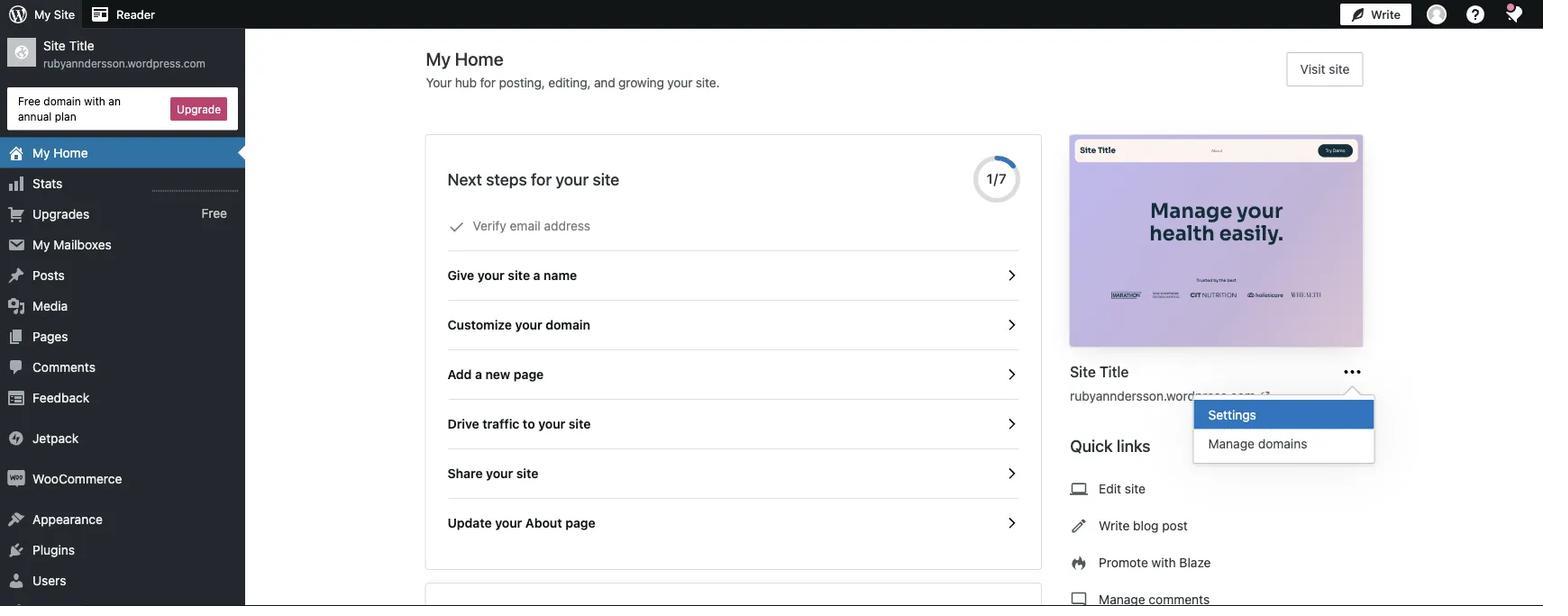 Task type: vqa. For each thing, say whether or not it's contained in the screenshot.
including on the left
no



Task type: locate. For each thing, give the bounding box(es) containing it.
site up quick
[[1071, 364, 1096, 381]]

0 vertical spatial task enabled image
[[1004, 317, 1020, 334]]

my mailboxes link
[[0, 230, 245, 260]]

my for my site
[[34, 8, 51, 21]]

site for site title rubyanndersson.wordpress.com
[[43, 38, 66, 53]]

1 vertical spatial site
[[43, 38, 66, 53]]

your inside "share your site" button
[[486, 467, 513, 482]]

menu
[[1194, 396, 1375, 464]]

my up posts
[[32, 237, 50, 252]]

for right the hub at the top of the page
[[480, 75, 496, 90]]

progress bar containing 1
[[974, 156, 1021, 203]]

reader link
[[82, 0, 162, 29]]

site
[[1330, 62, 1351, 77], [593, 170, 620, 189], [508, 268, 530, 283], [569, 417, 591, 432], [517, 467, 539, 482], [1125, 482, 1146, 497]]

task enabled image inside add a new page link
[[1004, 367, 1020, 383]]

0 vertical spatial free
[[18, 95, 41, 107]]

my home
[[426, 48, 504, 69]]

site down the my site
[[43, 38, 66, 53]]

promote with blaze
[[1099, 556, 1212, 571]]

1 vertical spatial page
[[566, 516, 596, 531]]

manage domains
[[1209, 437, 1308, 452]]

your for update your about page
[[495, 516, 522, 531]]

site inside button
[[517, 467, 539, 482]]

title inside my home main content
[[1100, 364, 1129, 381]]

title for site title
[[1100, 364, 1129, 381]]

0 vertical spatial domain
[[44, 95, 81, 107]]

rubyanndersson.wordpress.com up an
[[43, 57, 206, 70]]

write inside my home main content
[[1099, 519, 1130, 534]]

my for my mailboxes
[[32, 237, 50, 252]]

1 vertical spatial a
[[475, 368, 482, 382]]

your left about
[[495, 516, 522, 531]]

a left name
[[534, 268, 541, 283]]

my inside my mailboxes link
[[32, 237, 50, 252]]

my for my home
[[32, 145, 50, 160]]

2 img image from the top
[[7, 470, 25, 488]]

2 vertical spatial my
[[32, 237, 50, 252]]

1 vertical spatial img image
[[7, 470, 25, 488]]

upgrades
[[32, 207, 89, 221]]

1 task enabled image from the top
[[1004, 268, 1020, 284]]

add a new page link
[[448, 351, 1020, 400]]

1 vertical spatial for
[[531, 170, 552, 189]]

plugins
[[32, 543, 75, 558]]

upgrade
[[177, 103, 221, 115]]

task enabled image inside customize your domain link
[[1004, 317, 1020, 334]]

2 vertical spatial site
[[1071, 364, 1096, 381]]

write for write
[[1372, 8, 1401, 21]]

promote with blaze link
[[1071, 546, 1378, 582]]

0 horizontal spatial for
[[480, 75, 496, 90]]

edit image
[[1071, 516, 1089, 537]]

0 vertical spatial page
[[514, 368, 544, 382]]

site inside my home main content
[[1071, 364, 1096, 381]]

laptop image
[[1071, 479, 1089, 501]]

free
[[18, 95, 41, 107], [202, 207, 227, 221]]

site inside site title rubyanndersson.wordpress.com
[[43, 38, 66, 53]]

write left my profile 'image'
[[1372, 8, 1401, 21]]

1 vertical spatial title
[[1100, 364, 1129, 381]]

growing
[[619, 75, 664, 90]]

page
[[514, 368, 544, 382], [566, 516, 596, 531]]

your right share
[[486, 467, 513, 482]]

edit site
[[1099, 482, 1146, 497]]

img image inside jetpack link
[[7, 430, 25, 448]]

my mailboxes
[[32, 237, 112, 252]]

posting,
[[499, 75, 545, 90]]

1 / 7
[[987, 171, 1008, 187]]

0 vertical spatial img image
[[7, 430, 25, 448]]

0 vertical spatial my
[[34, 8, 51, 21]]

give your site a name link
[[448, 252, 1020, 301]]

users
[[32, 574, 66, 589]]

1 vertical spatial my
[[32, 145, 50, 160]]

title up rubyanndersson.wordpress.com link
[[1100, 364, 1129, 381]]

title inside site title rubyanndersson.wordpress.com
[[69, 38, 94, 53]]

my inside 'my home' link
[[32, 145, 50, 160]]

posts link
[[0, 260, 245, 291]]

1 task enabled image from the top
[[1004, 317, 1020, 334]]

woocommerce
[[32, 472, 122, 487]]

rubyanndersson.wordpress.com inside my home main content
[[1071, 389, 1256, 404]]

editing,
[[549, 75, 591, 90]]

0 horizontal spatial title
[[69, 38, 94, 53]]

your inside give your site a name link
[[478, 268, 505, 283]]

comments link
[[0, 352, 245, 383]]

task enabled image inside give your site a name link
[[1004, 268, 1020, 284]]

1 vertical spatial free
[[202, 207, 227, 221]]

task enabled image inside update your about page link
[[1004, 516, 1020, 532]]

1 horizontal spatial domain
[[546, 318, 591, 333]]

0 vertical spatial rubyanndersson.wordpress.com
[[43, 57, 206, 70]]

for
[[480, 75, 496, 90], [531, 170, 552, 189]]

comments
[[32, 360, 96, 375]]

0 horizontal spatial free
[[18, 95, 41, 107]]

mailboxes
[[53, 237, 112, 252]]

your right "customize"
[[515, 318, 543, 333]]

4 task enabled image from the top
[[1004, 466, 1020, 482]]

free down highest hourly views 0 image
[[202, 207, 227, 221]]

with left an
[[84, 95, 105, 107]]

hub
[[455, 75, 477, 90]]

task enabled image
[[1004, 268, 1020, 284], [1004, 367, 1020, 383], [1004, 417, 1020, 433], [1004, 466, 1020, 482]]

1 vertical spatial with
[[1152, 556, 1177, 571]]

img image inside the woocommerce link
[[7, 470, 25, 488]]

0 horizontal spatial domain
[[44, 95, 81, 107]]

2 task enabled image from the top
[[1004, 516, 1020, 532]]

0 horizontal spatial a
[[475, 368, 482, 382]]

1 horizontal spatial a
[[534, 268, 541, 283]]

promote
[[1099, 556, 1149, 571]]

1 horizontal spatial write
[[1372, 8, 1401, 21]]

your inside update your about page link
[[495, 516, 522, 531]]

rubyanndersson.wordpress.com
[[43, 57, 206, 70], [1071, 389, 1256, 404]]

task enabled image for customize your domain
[[1004, 317, 1020, 334]]

task enabled image for page
[[1004, 367, 1020, 383]]

share your site button
[[448, 450, 1020, 500]]

my site link
[[0, 0, 82, 29]]

launchpad checklist element
[[448, 202, 1020, 548]]

1 horizontal spatial free
[[202, 207, 227, 221]]

with left blaze at the bottom of the page
[[1152, 556, 1177, 571]]

menu containing settings
[[1194, 396, 1375, 464]]

site left reader link
[[54, 8, 75, 21]]

home
[[53, 145, 88, 160]]

next steps for your site
[[448, 170, 620, 189]]

steps
[[486, 170, 527, 189]]

my home your hub for posting, editing, and growing your site.
[[426, 48, 720, 90]]

0 horizontal spatial with
[[84, 95, 105, 107]]

customize your domain
[[448, 318, 591, 333]]

give your site a name
[[448, 268, 577, 283]]

page right about
[[566, 516, 596, 531]]

task enabled image for your
[[1004, 417, 1020, 433]]

domain down name
[[546, 318, 591, 333]]

site title
[[1071, 364, 1129, 381]]

your inside customize your domain link
[[515, 318, 543, 333]]

title for site title rubyanndersson.wordpress.com
[[69, 38, 94, 53]]

my home main content
[[426, 47, 1378, 607]]

3 task enabled image from the top
[[1004, 417, 1020, 433]]

title down the my site
[[69, 38, 94, 53]]

post
[[1163, 519, 1188, 534]]

a right add
[[475, 368, 482, 382]]

your right "to"
[[539, 417, 566, 432]]

update your about page
[[448, 516, 596, 531]]

with inside the free domain with an annual plan
[[84, 95, 105, 107]]

1 vertical spatial rubyanndersson.wordpress.com
[[1071, 389, 1256, 404]]

manage your notifications image
[[1504, 4, 1526, 25]]

1 vertical spatial domain
[[546, 318, 591, 333]]

new
[[486, 368, 511, 382]]

blaze
[[1180, 556, 1212, 571]]

your right give
[[478, 268, 505, 283]]

progress bar
[[974, 156, 1021, 203]]

1 horizontal spatial title
[[1100, 364, 1129, 381]]

title
[[69, 38, 94, 53], [1100, 364, 1129, 381]]

my left reader link
[[34, 8, 51, 21]]

more options for site site title image
[[1342, 362, 1364, 383]]

settings
[[1209, 408, 1257, 423]]

0 vertical spatial title
[[69, 38, 94, 53]]

appearance
[[32, 512, 103, 527]]

1 horizontal spatial rubyanndersson.wordpress.com
[[1071, 389, 1256, 404]]

task enabled image inside 'drive traffic to your site' link
[[1004, 417, 1020, 433]]

my home
[[32, 145, 88, 160]]

1 vertical spatial task enabled image
[[1004, 516, 1020, 532]]

1 horizontal spatial for
[[531, 170, 552, 189]]

1 img image from the top
[[7, 430, 25, 448]]

a
[[534, 268, 541, 283], [475, 368, 482, 382]]

feedback link
[[0, 383, 245, 414]]

img image
[[7, 430, 25, 448], [7, 470, 25, 488]]

appearance link
[[0, 505, 245, 535]]

page right new
[[514, 368, 544, 382]]

my left home
[[32, 145, 50, 160]]

write
[[1372, 8, 1401, 21], [1099, 519, 1130, 534]]

domains
[[1259, 437, 1308, 452]]

domain up annual plan
[[44, 95, 81, 107]]

1 vertical spatial write
[[1099, 519, 1130, 534]]

task enabled image for update your about page
[[1004, 516, 1020, 532]]

with
[[84, 95, 105, 107], [1152, 556, 1177, 571]]

0 horizontal spatial page
[[514, 368, 544, 382]]

rubyanndersson.wordpress.com up links
[[1071, 389, 1256, 404]]

your right steps
[[556, 170, 589, 189]]

0 vertical spatial for
[[480, 75, 496, 90]]

write left blog
[[1099, 519, 1130, 534]]

my inside my site link
[[34, 8, 51, 21]]

0 vertical spatial a
[[534, 268, 541, 283]]

posts
[[32, 268, 65, 283]]

manage
[[1209, 437, 1255, 452]]

for right steps
[[531, 170, 552, 189]]

0 vertical spatial write
[[1372, 8, 1401, 21]]

edit
[[1099, 482, 1122, 497]]

img image left jetpack
[[7, 430, 25, 448]]

visit
[[1301, 62, 1326, 77]]

0 horizontal spatial write
[[1099, 519, 1130, 534]]

free up annual plan
[[18, 95, 41, 107]]

2 task enabled image from the top
[[1004, 367, 1020, 383]]

1 horizontal spatial page
[[566, 516, 596, 531]]

write link
[[1341, 0, 1412, 29]]

task enabled image
[[1004, 317, 1020, 334], [1004, 516, 1020, 532]]

tooltip
[[1185, 386, 1376, 464]]

links
[[1117, 437, 1151, 456]]

domain
[[44, 95, 81, 107], [546, 318, 591, 333]]

write blog post link
[[1071, 509, 1378, 545]]

img image left woocommerce
[[7, 470, 25, 488]]

next
[[448, 170, 482, 189]]

traffic
[[483, 417, 520, 432]]

free inside the free domain with an annual plan
[[18, 95, 41, 107]]

share your site
[[448, 467, 539, 482]]

1 horizontal spatial with
[[1152, 556, 1177, 571]]

feedback
[[32, 391, 89, 405]]

0 vertical spatial with
[[84, 95, 105, 107]]



Task type: describe. For each thing, give the bounding box(es) containing it.
about
[[526, 516, 562, 531]]

/
[[994, 171, 999, 187]]

update your about page link
[[448, 500, 1020, 548]]

my site
[[34, 8, 75, 21]]

free domain with an annual plan
[[18, 95, 121, 122]]

mode_comment image
[[1071, 590, 1089, 607]]

users link
[[0, 566, 245, 597]]

your site.
[[668, 75, 720, 90]]

free for free
[[202, 207, 227, 221]]

media
[[32, 299, 68, 313]]

your for customize your domain
[[515, 318, 543, 333]]

media link
[[0, 291, 245, 322]]

your for give your site a name
[[478, 268, 505, 283]]

progress bar inside my home main content
[[974, 156, 1021, 203]]

your inside 'drive traffic to your site' link
[[539, 417, 566, 432]]

edit site link
[[1071, 472, 1378, 508]]

domain inside launchpad checklist element
[[546, 318, 591, 333]]

visit site link
[[1287, 52, 1364, 87]]

7
[[999, 171, 1008, 187]]

pages
[[32, 329, 68, 344]]

site for site title
[[1071, 364, 1096, 381]]

0 horizontal spatial rubyanndersson.wordpress.com
[[43, 57, 206, 70]]

quick links
[[1071, 437, 1151, 456]]

stats
[[32, 176, 62, 191]]

free for free domain with an annual plan
[[18, 95, 41, 107]]

my profile image
[[1428, 5, 1447, 24]]

drive traffic to your site link
[[448, 400, 1020, 450]]

manage domains link
[[1194, 430, 1375, 459]]

add
[[448, 368, 472, 382]]

share
[[448, 467, 483, 482]]

drive traffic to your site
[[448, 417, 591, 432]]

site title rubyanndersson.wordpress.com
[[43, 38, 206, 70]]

visit site
[[1301, 62, 1351, 77]]

name
[[544, 268, 577, 283]]

blog
[[1134, 519, 1159, 534]]

rubyanndersson.wordpress.com link
[[1071, 387, 1272, 406]]

upgrade button
[[171, 97, 227, 121]]

task enabled image inside "share your site" button
[[1004, 466, 1020, 482]]

quick
[[1071, 437, 1113, 456]]

pages link
[[0, 322, 245, 352]]

tooltip containing settings
[[1185, 386, 1376, 464]]

give
[[448, 268, 475, 283]]

woocommerce link
[[0, 464, 245, 495]]

annual plan
[[18, 110, 76, 122]]

jetpack
[[32, 431, 79, 446]]

page for update your about page
[[566, 516, 596, 531]]

update
[[448, 516, 492, 531]]

stats link
[[0, 168, 245, 199]]

menu inside tooltip
[[1194, 396, 1375, 464]]

highest hourly views 0 image
[[152, 180, 238, 192]]

settings link
[[1194, 400, 1375, 430]]

drive
[[448, 417, 479, 432]]

customize your domain link
[[448, 301, 1020, 351]]

jetpack link
[[0, 423, 245, 454]]

page for add a new page
[[514, 368, 544, 382]]

write for write blog post
[[1099, 519, 1130, 534]]

1
[[987, 171, 994, 187]]

img image for jetpack
[[7, 430, 25, 448]]

for inside my home your hub for posting, editing, and growing your site.
[[480, 75, 496, 90]]

and
[[594, 75, 616, 90]]

my home link
[[0, 138, 245, 168]]

help image
[[1465, 4, 1487, 25]]

write blog post
[[1099, 519, 1188, 534]]

your
[[426, 75, 452, 90]]

add a new page
[[448, 368, 544, 382]]

plugins link
[[0, 535, 245, 566]]

reader
[[116, 8, 155, 21]]

domain inside the free domain with an annual plan
[[44, 95, 81, 107]]

an
[[108, 95, 121, 107]]

0 vertical spatial site
[[54, 8, 75, 21]]

img image for woocommerce
[[7, 470, 25, 488]]

customize
[[448, 318, 512, 333]]

with inside my home main content
[[1152, 556, 1177, 571]]

your for share your site
[[486, 467, 513, 482]]

to
[[523, 417, 535, 432]]

task enabled image for a
[[1004, 268, 1020, 284]]



